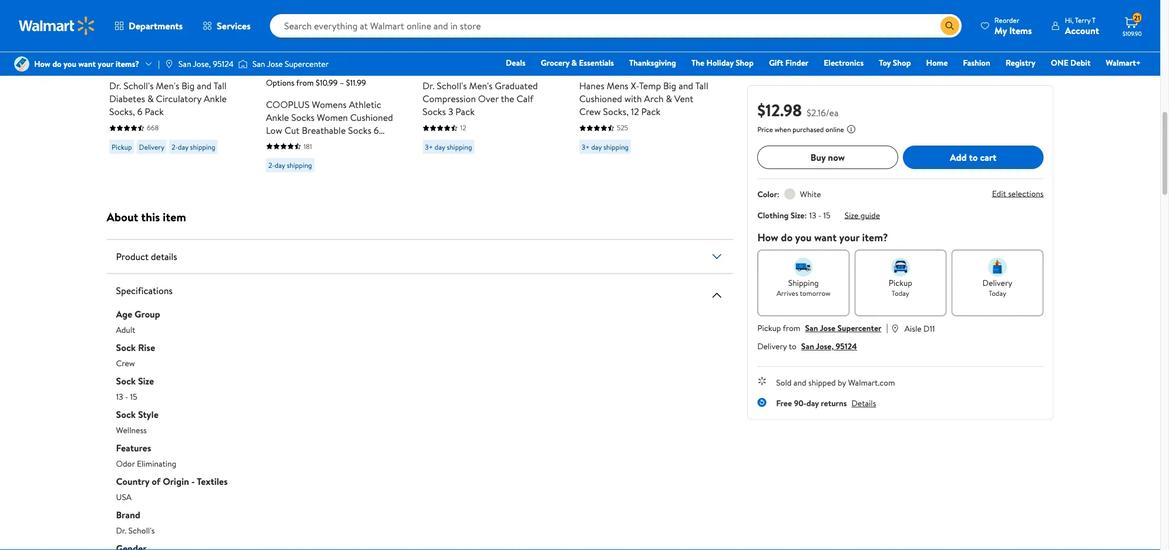 Task type: describe. For each thing, give the bounding box(es) containing it.
pickup for pickup from san jose supercenter |
[[757, 323, 781, 334]]

ankle inside $12.98 dr. scholl's men's big and tall diabetes & circulatory ankle socks, 6 pack
[[203, 93, 226, 105]]

1 horizontal spatial 13
[[809, 209, 816, 221]]

delivery today
[[983, 277, 1012, 298]]

shipping down 525
[[603, 142, 628, 152]]

525
[[617, 123, 628, 133]]

electronics
[[824, 57, 864, 68]]

2 horizontal spatial and
[[794, 377, 806, 388]]

low
[[266, 124, 282, 137]]

how for how do you want your items?
[[34, 58, 50, 70]]

essentials
[[579, 57, 614, 68]]

do for how do you want your item?
[[781, 230, 793, 245]]

how do you want your items?
[[34, 58, 139, 70]]

1 horizontal spatial 15
[[823, 209, 831, 221]]

eliminating
[[137, 458, 176, 469]]

edit selections
[[992, 188, 1044, 199]]

dr. inside age group adult sock rise crew sock size 13 - 15 sock style wellness features odor eliminating country of origin - textiles usa brand dr. scholl's
[[116, 525, 126, 536]]

product group containing $12.98
[[109, 0, 240, 177]]

socks, inside $12.98 dr. scholl's men's big and tall diabetes & circulatory ankle socks, 6 pack
[[109, 105, 135, 118]]

shipping down 181
[[287, 161, 312, 171]]

pickup today
[[889, 277, 912, 298]]

diabetes
[[109, 93, 145, 105]]

details
[[852, 398, 876, 409]]

home link
[[921, 56, 953, 69]]

0 vertical spatial :
[[777, 189, 780, 200]]

buy
[[811, 151, 826, 164]]

buy now button
[[757, 146, 898, 169]]

san jose, 95124 button
[[801, 341, 857, 352]]

 image for san
[[164, 59, 174, 69]]

country
[[116, 475, 149, 488]]

item?
[[862, 230, 888, 245]]

your for items?
[[98, 58, 114, 70]]

origin
[[163, 475, 189, 488]]

ankle inside cooplus womens athletic ankle socks women cushioned low cut breathable socks 6 pairs
[[266, 111, 289, 124]]

to for delivery
[[789, 341, 797, 352]]

fashion
[[963, 57, 990, 68]]

item
[[163, 209, 186, 225]]

grocery & essentials link
[[536, 56, 619, 69]]

cooplus womens athletic ankle socks women cushioned low cut breathable socks 6 pairs
[[266, 98, 393, 150]]

0 horizontal spatial jose
[[267, 58, 283, 70]]

0 horizontal spatial 2-
[[171, 142, 178, 152]]

1 vertical spatial -
[[125, 391, 128, 402]]

services
[[217, 19, 251, 32]]

specifications
[[116, 284, 173, 297]]

now
[[266, 62, 287, 77]]

2 vertical spatial -
[[191, 475, 195, 488]]

+2 options
[[472, 46, 504, 56]]

san inside pickup from san jose supercenter |
[[805, 323, 818, 334]]

1 horizontal spatial 2-
[[268, 161, 274, 171]]

buy now
[[811, 151, 845, 164]]

toy shop link
[[874, 56, 916, 69]]

3+ for dr.
[[425, 142, 433, 152]]

sponsored for now
[[266, 49, 298, 59]]

services button
[[193, 12, 261, 40]]

product group containing $17.98
[[579, 0, 710, 177]]

21
[[1134, 13, 1140, 23]]

free 90-day returns details
[[776, 398, 876, 409]]

1 vertical spatial 95124
[[836, 341, 857, 352]]

want for item?
[[814, 230, 837, 245]]

online
[[826, 125, 844, 135]]

$17.98
[[579, 62, 606, 77]]

d11
[[924, 323, 935, 334]]

product group containing $18.28
[[422, 0, 553, 177]]

jose inside pickup from san jose supercenter |
[[820, 323, 836, 334]]

about this item
[[107, 209, 186, 225]]

when
[[775, 125, 791, 135]]

do for how do you want your items?
[[52, 58, 62, 70]]

13 inside age group adult sock rise crew sock size 13 - 15 sock style wellness features odor eliminating country of origin - textiles usa brand dr. scholl's
[[116, 391, 123, 402]]

0 vertical spatial $10.99
[[289, 62, 318, 77]]

$12.98 $2.16/ea
[[757, 98, 839, 121]]

intent image for shipping image
[[794, 258, 813, 277]]

vent
[[674, 93, 693, 105]]

intent image for pickup image
[[891, 258, 910, 277]]

color
[[757, 189, 777, 200]]

grocery
[[541, 57, 569, 68]]

graduated
[[495, 80, 538, 93]]

brand
[[116, 509, 140, 522]]

men's for $12.98
[[156, 80, 179, 93]]

registry link
[[1000, 56, 1041, 69]]

668
[[147, 123, 158, 133]]

hanes mens x-temp big and tall cushioned with arch & vent crew socks, 12 pack image
[[579, 0, 688, 31]]

pack inside sponsored $17.98 hanes mens x-temp big and tall cushioned with arch & vent crew socks, 12 pack
[[641, 105, 660, 118]]

fashion link
[[958, 56, 996, 69]]

san down pickup from san jose supercenter |
[[801, 341, 814, 352]]

& inside $12.98 dr. scholl's men's big and tall diabetes & circulatory ankle socks, 6 pack
[[147, 93, 153, 105]]

shop inside toy shop link
[[893, 57, 911, 68]]

today for pickup
[[892, 288, 909, 298]]

aisle
[[905, 323, 922, 334]]

electronics link
[[819, 56, 869, 69]]

the holiday shop
[[692, 57, 754, 68]]

dr. for $18.28
[[422, 80, 434, 93]]

men's for $18.28
[[469, 80, 492, 93]]

compression
[[422, 93, 476, 105]]

181
[[303, 142, 312, 152]]

shipping down circulatory
[[190, 142, 215, 152]]

3+ for $17.98
[[581, 142, 589, 152]]

style
[[138, 408, 159, 421]]

crew inside sponsored $17.98 hanes mens x-temp big and tall cushioned with arch & vent crew socks, 12 pack
[[579, 105, 601, 118]]

sponsored now $10.99 $25.00 options from $10.99 – $11.99
[[266, 49, 366, 89]]

$18.28 dr. scholl's men's graduated compression over the calf socks 3 pack
[[422, 62, 538, 118]]

walmart image
[[19, 16, 95, 35]]

scholl's inside age group adult sock rise crew sock size 13 - 15 sock style wellness features odor eliminating country of origin - textiles usa brand dr. scholl's
[[128, 525, 155, 536]]

1 horizontal spatial size
[[791, 209, 805, 221]]

0 horizontal spatial socks
[[291, 111, 314, 124]]

pack inside $12.98 dr. scholl's men's big and tall diabetes & circulatory ankle socks, 6 pack
[[144, 105, 163, 118]]

cut
[[284, 124, 299, 137]]

women
[[317, 111, 348, 124]]

san jose, 95124
[[179, 58, 234, 70]]

legal information image
[[847, 125, 856, 134]]

hi,
[[1065, 15, 1074, 25]]

delivery for delivery
[[139, 142, 164, 152]]

size inside age group adult sock rise crew sock size 13 - 15 sock style wellness features odor eliminating country of origin - textiles usa brand dr. scholl's
[[138, 375, 154, 388]]

sponsored for $17.98
[[579, 49, 611, 59]]

1 horizontal spatial socks
[[348, 124, 371, 137]]

white image
[[180, 50, 189, 59]]

now
[[828, 151, 845, 164]]

90-
[[794, 398, 807, 409]]

purchased
[[793, 125, 824, 135]]

cooplus
[[266, 98, 309, 111]]

from inside pickup from san jose supercenter |
[[783, 323, 800, 334]]

cushioned inside sponsored $17.98 hanes mens x-temp big and tall cushioned with arch & vent crew socks, 12 pack
[[579, 93, 622, 105]]

deals
[[506, 57, 526, 68]]

want for items?
[[78, 58, 96, 70]]

items?
[[116, 58, 139, 70]]

rise
[[138, 341, 155, 354]]

home
[[926, 57, 948, 68]]

12 inside sponsored $17.98 hanes mens x-temp big and tall cushioned with arch & vent crew socks, 12 pack
[[631, 105, 639, 118]]

departments button
[[105, 12, 193, 40]]

pickup for pickup today
[[889, 277, 912, 289]]

6 inside cooplus womens athletic ankle socks women cushioned low cut breathable socks 6 pairs
[[373, 124, 379, 137]]

15 inside age group adult sock rise crew sock size 13 - 15 sock style wellness features odor eliminating country of origin - textiles usa brand dr. scholl's
[[130, 391, 137, 402]]

san right black image
[[179, 58, 191, 70]]

thanksgiving
[[629, 57, 676, 68]]

–
[[339, 77, 344, 89]]

$25.00
[[323, 64, 347, 75]]

delivery to san jose, 95124
[[757, 341, 857, 352]]

the
[[692, 57, 705, 68]]

6 inside $12.98 dr. scholl's men's big and tall diabetes & circulatory ankle socks, 6 pack
[[137, 105, 142, 118]]

1 vertical spatial jose,
[[816, 341, 834, 352]]

3+ day shipping for $17.98
[[581, 142, 628, 152]]

0 horizontal spatial jose,
[[193, 58, 211, 70]]

age group adult sock rise crew sock size 13 - 15 sock style wellness features odor eliminating country of origin - textiles usa brand dr. scholl's
[[116, 308, 228, 536]]

$12.98 dr. scholl's men's big and tall diabetes & circulatory ankle socks, 6 pack
[[109, 62, 226, 118]]

options
[[266, 77, 294, 89]]

breathable
[[302, 124, 346, 137]]

$109.90
[[1123, 29, 1142, 37]]

items
[[1009, 24, 1032, 37]]

big inside sponsored $17.98 hanes mens x-temp big and tall cushioned with arch & vent crew socks, 12 pack
[[663, 80, 676, 93]]

white
[[800, 189, 821, 200]]

& inside sponsored $17.98 hanes mens x-temp big and tall cushioned with arch & vent crew socks, 12 pack
[[666, 93, 672, 105]]

tall inside sponsored $17.98 hanes mens x-temp big and tall cushioned with arch & vent crew socks, 12 pack
[[695, 80, 708, 93]]

odor
[[116, 458, 135, 469]]



Task type: vqa. For each thing, say whether or not it's contained in the screenshot.


Task type: locate. For each thing, give the bounding box(es) containing it.
$10.99
[[289, 62, 318, 77], [316, 77, 337, 89]]

how for how do you want your item?
[[757, 230, 778, 245]]

san jose supercenter button
[[805, 323, 882, 334]]

scholl's inside $12.98 dr. scholl's men's big and tall diabetes & circulatory ankle socks, 6 pack
[[123, 80, 153, 93]]

product details
[[116, 250, 177, 263]]

3 product group from the left
[[422, 0, 553, 177]]

0 horizontal spatial big
[[181, 80, 194, 93]]

from down "san jose supercenter"
[[296, 77, 314, 89]]

scholl's for $12.98
[[123, 80, 153, 93]]

size down 'white'
[[791, 209, 805, 221]]

sock
[[116, 341, 136, 354], [116, 375, 136, 388], [116, 408, 136, 421]]

0 horizontal spatial pickup
[[111, 142, 132, 152]]

0 vertical spatial jose,
[[193, 58, 211, 70]]

2 men's from the left
[[469, 80, 492, 93]]

size left the guide at right top
[[845, 209, 859, 221]]

want left items?
[[78, 58, 96, 70]]

Search search field
[[270, 14, 962, 38]]

specifications image
[[710, 288, 724, 303]]

3+ day shipping down 3
[[425, 142, 472, 152]]

arrives
[[777, 288, 798, 298]]

black image
[[160, 50, 169, 59]]

your for item?
[[839, 230, 860, 245]]

over
[[478, 93, 498, 105]]

socks inside $18.28 dr. scholl's men's graduated compression over the calf socks 3 pack
[[422, 105, 446, 118]]

today down intent image for delivery
[[989, 288, 1006, 298]]

0 horizontal spatial sponsored
[[266, 49, 298, 59]]

supercenter up options
[[285, 58, 329, 70]]

pickup down 'diabetes'
[[111, 142, 132, 152]]

holiday
[[707, 57, 734, 68]]

group
[[135, 308, 160, 321]]

size
[[791, 209, 805, 221], [845, 209, 859, 221], [138, 375, 154, 388]]

0 horizontal spatial |
[[158, 58, 160, 70]]

1 vertical spatial 12
[[460, 123, 466, 133]]

 image down black image
[[164, 59, 174, 69]]

want
[[78, 58, 96, 70], [814, 230, 837, 245]]

shipping
[[190, 142, 215, 152], [447, 142, 472, 152], [603, 142, 628, 152], [287, 161, 312, 171]]

hi, terry t account
[[1065, 15, 1099, 37]]

delivery for delivery today
[[983, 277, 1012, 289]]

0 horizontal spatial 12
[[460, 123, 466, 133]]

$2.16/ea
[[807, 106, 839, 119]]

calf
[[516, 93, 533, 105]]

dr. inside $12.98 dr. scholl's men's big and tall diabetes & circulatory ankle socks, 6 pack
[[109, 80, 121, 93]]

color :
[[757, 189, 780, 200]]

product group
[[109, 0, 240, 177], [266, 0, 396, 177], [422, 0, 553, 177], [579, 0, 710, 177]]

supercenter inside pickup from san jose supercenter |
[[838, 323, 882, 334]]

6 left circulatory
[[137, 105, 142, 118]]

0 horizontal spatial 15
[[130, 391, 137, 402]]

1 vertical spatial to
[[789, 341, 797, 352]]

0 horizontal spatial how
[[34, 58, 50, 70]]

sponsored up now
[[266, 49, 298, 59]]

3 sock from the top
[[116, 408, 136, 421]]

mens
[[606, 80, 628, 93]]

0 vertical spatial ankle
[[203, 93, 226, 105]]

do down walmart image
[[52, 58, 62, 70]]

0 vertical spatial delivery
[[139, 142, 164, 152]]

and right sold
[[794, 377, 806, 388]]

1 horizontal spatial your
[[839, 230, 860, 245]]

1 3+ from the left
[[425, 142, 433, 152]]

big down san jose, 95124
[[181, 80, 194, 93]]

reorder my items
[[995, 15, 1032, 37]]

1 horizontal spatial socks,
[[603, 105, 628, 118]]

shop right toy
[[893, 57, 911, 68]]

add to cart
[[950, 151, 997, 164]]

1 sock from the top
[[116, 341, 136, 354]]

cooplus womens athletic ankle socks women cushioned low cut breathable socks 6 pairs image
[[266, 0, 375, 31]]

Walmart Site-Wide search field
[[270, 14, 962, 38]]

0 horizontal spatial 6
[[137, 105, 142, 118]]

cushioned down $17.98
[[579, 93, 622, 105]]

delivery down intent image for delivery
[[983, 277, 1012, 289]]

6 down athletic
[[373, 124, 379, 137]]

deals link
[[501, 56, 531, 69]]

0 vertical spatial -
[[818, 209, 821, 221]]

to down pickup from san jose supercenter |
[[789, 341, 797, 352]]

tall right vent
[[695, 80, 708, 93]]

san left now
[[252, 58, 265, 70]]

-
[[818, 209, 821, 221], [125, 391, 128, 402], [191, 475, 195, 488]]

tall inside $12.98 dr. scholl's men's big and tall diabetes & circulatory ankle socks, 6 pack
[[213, 80, 226, 93]]

13 down 'white'
[[809, 209, 816, 221]]

1 tall from the left
[[213, 80, 226, 93]]

san up delivery to san jose, 95124
[[805, 323, 818, 334]]

scholl's down $18.28
[[436, 80, 467, 93]]

: up clothing
[[777, 189, 780, 200]]

crew down adult
[[116, 358, 135, 369]]

1 vertical spatial want
[[814, 230, 837, 245]]

1 horizontal spatial today
[[989, 288, 1006, 298]]

4 product group from the left
[[579, 0, 710, 177]]

pickup inside pickup from san jose supercenter |
[[757, 323, 781, 334]]

2-day shipping down 181
[[268, 161, 312, 171]]

you down clothing size : 13 - 15
[[795, 230, 812, 245]]

2-day shipping down circulatory
[[171, 142, 215, 152]]

jose, right white icon
[[193, 58, 211, 70]]

adult
[[116, 324, 135, 335]]

0 horizontal spatial delivery
[[139, 142, 164, 152]]

dr. down items?
[[109, 80, 121, 93]]

0 horizontal spatial want
[[78, 58, 96, 70]]

pairs
[[266, 137, 285, 150]]

womens
[[312, 98, 346, 111]]

1 horizontal spatial  image
[[164, 59, 174, 69]]

0 vertical spatial want
[[78, 58, 96, 70]]

want down clothing size : 13 - 15
[[814, 230, 837, 245]]

supercenter up san jose, 95124 button
[[838, 323, 882, 334]]

1 big from the left
[[181, 80, 194, 93]]

jose, down pickup from san jose supercenter |
[[816, 341, 834, 352]]

1 socks, from the left
[[109, 105, 135, 118]]

1 today from the left
[[892, 288, 909, 298]]

and down san jose, 95124
[[197, 80, 211, 93]]

2 sock from the top
[[116, 375, 136, 388]]

1 vertical spatial 6
[[373, 124, 379, 137]]

2 big from the left
[[663, 80, 676, 93]]

selections
[[1008, 188, 1044, 199]]

$12.98 for $12.98 $2.16/ea
[[757, 98, 802, 121]]

1 vertical spatial supercenter
[[838, 323, 882, 334]]

to for add
[[969, 151, 978, 164]]

0 vertical spatial 13
[[809, 209, 816, 221]]

toy shop
[[879, 57, 911, 68]]

sponsored up $17.98
[[579, 49, 611, 59]]

1 pack from the left
[[144, 105, 163, 118]]

$12.98 for $12.98 dr. scholl's men's big and tall diabetes & circulatory ankle socks, 6 pack
[[109, 62, 138, 77]]

add
[[950, 151, 967, 164]]

sponsored inside sponsored now $10.99 $25.00 options from $10.99 – $11.99
[[266, 49, 298, 59]]

0 vertical spatial 2-day shipping
[[171, 142, 215, 152]]

shipping down 3
[[447, 142, 472, 152]]

reorder
[[995, 15, 1020, 25]]

1 horizontal spatial do
[[781, 230, 793, 245]]

2 sponsored from the left
[[579, 49, 611, 59]]

dr. inside $18.28 dr. scholl's men's graduated compression over the calf socks 3 pack
[[422, 80, 434, 93]]

0 horizontal spatial and
[[197, 80, 211, 93]]

0 horizontal spatial from
[[296, 77, 314, 89]]

0 horizontal spatial :
[[777, 189, 780, 200]]

scholl's
[[123, 80, 153, 93], [436, 80, 467, 93], [128, 525, 155, 536]]

1 horizontal spatial how
[[757, 230, 778, 245]]

clothing size : 13 - 15
[[757, 209, 831, 221]]

1 men's from the left
[[156, 80, 179, 93]]

0 vertical spatial how
[[34, 58, 50, 70]]

0 horizontal spatial 13
[[116, 391, 123, 402]]

scholl's for $18.28
[[436, 80, 467, 93]]

0 horizontal spatial pack
[[144, 105, 163, 118]]

1 horizontal spatial you
[[795, 230, 812, 245]]

1 horizontal spatial crew
[[579, 105, 601, 118]]

1 vertical spatial sock
[[116, 375, 136, 388]]

95124
[[213, 58, 234, 70], [836, 341, 857, 352]]

0 vertical spatial 2-
[[171, 142, 178, 152]]

1 vertical spatial :
[[805, 209, 807, 221]]

you for how do you want your item?
[[795, 230, 812, 245]]

3+ day shipping for dr.
[[425, 142, 472, 152]]

and inside $12.98 dr. scholl's men's big and tall diabetes & circulatory ankle socks, 6 pack
[[197, 80, 211, 93]]

gift finder
[[769, 57, 809, 68]]

to inside button
[[969, 151, 978, 164]]

2 pack from the left
[[455, 105, 474, 118]]

0 vertical spatial cushioned
[[579, 93, 622, 105]]

intent image for delivery image
[[988, 258, 1007, 277]]

$12.98 up 'diabetes'
[[109, 62, 138, 77]]

t
[[1092, 15, 1096, 25]]

1 vertical spatial $10.99
[[316, 77, 337, 89]]

0 horizontal spatial size
[[138, 375, 154, 388]]

from up delivery to san jose, 95124
[[783, 323, 800, 334]]

 image down walmart image
[[14, 56, 29, 72]]

jose,
[[193, 58, 211, 70], [816, 341, 834, 352]]

15 up how do you want your item?
[[823, 209, 831, 221]]

1 horizontal spatial ankle
[[266, 111, 289, 124]]

delivery up sold
[[757, 341, 787, 352]]

san
[[179, 58, 191, 70], [252, 58, 265, 70], [805, 323, 818, 334], [801, 341, 814, 352]]

one debit
[[1051, 57, 1091, 68]]

socks, down items?
[[109, 105, 135, 118]]

crew
[[579, 105, 601, 118], [116, 358, 135, 369]]

dr. down brand
[[116, 525, 126, 536]]

2 vertical spatial pickup
[[757, 323, 781, 334]]

socks, inside sponsored $17.98 hanes mens x-temp big and tall cushioned with arch & vent crew socks, 12 pack
[[603, 105, 628, 118]]

size guide
[[845, 209, 880, 221]]

- right origin
[[191, 475, 195, 488]]

12 down compression
[[460, 123, 466, 133]]

0 vertical spatial jose
[[267, 58, 283, 70]]

pickup down arrives
[[757, 323, 781, 334]]

pack right 3
[[455, 105, 474, 118]]

 image
[[238, 58, 248, 70]]

tall down san jose, 95124
[[213, 80, 226, 93]]

- up how do you want your item?
[[818, 209, 821, 221]]

the
[[501, 93, 514, 105]]

product group containing now $10.99
[[266, 0, 396, 177]]

pickup for pickup
[[111, 142, 132, 152]]

your
[[98, 58, 114, 70], [839, 230, 860, 245]]

2 tall from the left
[[695, 80, 708, 93]]

0 horizontal spatial men's
[[156, 80, 179, 93]]

 image
[[14, 56, 29, 72], [164, 59, 174, 69]]

ankle up pairs
[[266, 111, 289, 124]]

returns
[[821, 398, 847, 409]]

jose up options
[[267, 58, 283, 70]]

& inside grocery & essentials link
[[571, 57, 577, 68]]

gift finder link
[[764, 56, 814, 69]]

men's inside $18.28 dr. scholl's men's graduated compression over the calf socks 3 pack
[[469, 80, 492, 93]]

2 horizontal spatial size
[[845, 209, 859, 221]]

search icon image
[[945, 21, 955, 31]]

1 horizontal spatial jose,
[[816, 341, 834, 352]]

0 vertical spatial 6
[[137, 105, 142, 118]]

finder
[[785, 57, 809, 68]]

15
[[823, 209, 831, 221], [130, 391, 137, 402]]

& left vent
[[666, 93, 672, 105]]

0 horizontal spatial supercenter
[[285, 58, 329, 70]]

1 horizontal spatial men's
[[469, 80, 492, 93]]

delivery for delivery to san jose, 95124
[[757, 341, 787, 352]]

sponsored inside sponsored $17.98 hanes mens x-temp big and tall cushioned with arch & vent crew socks, 12 pack
[[579, 49, 611, 59]]

0 horizontal spatial &
[[147, 93, 153, 105]]

today inside delivery today
[[989, 288, 1006, 298]]

$10.99 up options
[[289, 62, 318, 77]]

crew down hanes
[[579, 105, 601, 118]]

today inside the pickup today
[[892, 288, 909, 298]]

1 horizontal spatial -
[[191, 475, 195, 488]]

| left white icon
[[158, 58, 160, 70]]

dr. scholl's men's big and tall diabetes & circulatory ankle socks, 6 pack image
[[109, 0, 218, 31]]

0 vertical spatial crew
[[579, 105, 601, 118]]

today down intent image for pickup
[[892, 288, 909, 298]]

crew inside age group adult sock rise crew sock size 13 - 15 sock style wellness features odor eliminating country of origin - textiles usa brand dr. scholl's
[[116, 358, 135, 369]]

aisle d11
[[905, 323, 935, 334]]

product details image
[[710, 250, 724, 264]]

1 product group from the left
[[109, 0, 240, 177]]

big right temp
[[663, 80, 676, 93]]

today for delivery
[[989, 288, 1006, 298]]

scholl's inside $18.28 dr. scholl's men's graduated compression over the calf socks 3 pack
[[436, 80, 467, 93]]

ankle down san jose, 95124
[[203, 93, 226, 105]]

sponsored $17.98 hanes mens x-temp big and tall cushioned with arch & vent crew socks, 12 pack
[[579, 49, 708, 118]]

95124 down services popup button
[[213, 58, 234, 70]]

how
[[34, 58, 50, 70], [757, 230, 778, 245]]

and
[[197, 80, 211, 93], [678, 80, 693, 93], [794, 377, 806, 388]]

your left item?
[[839, 230, 860, 245]]

and inside sponsored $17.98 hanes mens x-temp big and tall cushioned with arch & vent crew socks, 12 pack
[[678, 80, 693, 93]]

from inside sponsored now $10.99 $25.00 options from $10.99 – $11.99
[[296, 77, 314, 89]]

15 up wellness
[[130, 391, 137, 402]]

2 product group from the left
[[266, 0, 396, 177]]

: down 'white'
[[805, 209, 807, 221]]

how down walmart image
[[34, 58, 50, 70]]

shop inside the holiday shop link
[[736, 57, 754, 68]]

 image for how
[[14, 56, 29, 72]]

1 horizontal spatial 6
[[373, 124, 379, 137]]

size down rise
[[138, 375, 154, 388]]

3+ day shipping down 525
[[581, 142, 628, 152]]

1 vertical spatial crew
[[116, 358, 135, 369]]

delivery down the 668
[[139, 142, 164, 152]]

x-
[[631, 80, 639, 93]]

2 3+ from the left
[[581, 142, 589, 152]]

pack inside $18.28 dr. scholl's men's graduated compression over the calf socks 3 pack
[[455, 105, 474, 118]]

0 horizontal spatial $12.98
[[109, 62, 138, 77]]

cushioned inside cooplus womens athletic ankle socks women cushioned low cut breathable socks 6 pairs
[[350, 111, 393, 124]]

shop
[[736, 57, 754, 68], [893, 57, 911, 68]]

3
[[448, 105, 453, 118]]

$10.99 left –
[[316, 77, 337, 89]]

1 vertical spatial $12.98
[[757, 98, 802, 121]]

2 shop from the left
[[893, 57, 911, 68]]

1 horizontal spatial 3+ day shipping
[[581, 142, 628, 152]]

2 vertical spatial delivery
[[757, 341, 787, 352]]

pack down temp
[[641, 105, 660, 118]]

men's inside $12.98 dr. scholl's men's big and tall diabetes & circulatory ankle socks, 6 pack
[[156, 80, 179, 93]]

and down the
[[678, 80, 693, 93]]

1 horizontal spatial pack
[[455, 105, 474, 118]]

1 horizontal spatial jose
[[820, 323, 836, 334]]

2- down circulatory
[[171, 142, 178, 152]]

dr. scholl's men's graduated compression over the calf socks 3 pack image
[[422, 0, 532, 31]]

0 vertical spatial pickup
[[111, 142, 132, 152]]

dr. for $12.98
[[109, 80, 121, 93]]

your left items?
[[98, 58, 114, 70]]

wellness
[[116, 424, 147, 436]]

2- down pairs
[[268, 161, 274, 171]]

dr. down $18.28
[[422, 80, 434, 93]]

2 vertical spatial sock
[[116, 408, 136, 421]]

1 3+ day shipping from the left
[[425, 142, 472, 152]]

free
[[776, 398, 792, 409]]

how do you want your item?
[[757, 230, 888, 245]]

of
[[152, 475, 160, 488]]

1 vertical spatial jose
[[820, 323, 836, 334]]

1 horizontal spatial 95124
[[836, 341, 857, 352]]

1 shop from the left
[[736, 57, 754, 68]]

0 vertical spatial do
[[52, 58, 62, 70]]

2 horizontal spatial -
[[818, 209, 821, 221]]

$12.98
[[109, 62, 138, 77], [757, 98, 802, 121]]

features
[[116, 442, 151, 455]]

0 vertical spatial 12
[[631, 105, 639, 118]]

2 socks, from the left
[[603, 105, 628, 118]]

shop right holiday
[[736, 57, 754, 68]]

1 sponsored from the left
[[266, 49, 298, 59]]

|
[[158, 58, 160, 70], [886, 321, 888, 334]]

12 left arch
[[631, 105, 639, 118]]

size guide button
[[845, 209, 880, 221]]

sold and shipped by walmart.com
[[776, 377, 895, 388]]

0 vertical spatial 15
[[823, 209, 831, 221]]

0 vertical spatial |
[[158, 58, 160, 70]]

one
[[1051, 57, 1069, 68]]

1 vertical spatial ankle
[[266, 111, 289, 124]]

you down walmart image
[[63, 58, 76, 70]]

cushioned down $11.99
[[350, 111, 393, 124]]

| left aisle
[[886, 321, 888, 334]]

debit
[[1071, 57, 1091, 68]]

+2
[[472, 46, 480, 56]]

cushioned
[[579, 93, 622, 105], [350, 111, 393, 124]]

to left cart
[[969, 151, 978, 164]]

1 vertical spatial your
[[839, 230, 860, 245]]

san jose supercenter
[[252, 58, 329, 70]]

:
[[777, 189, 780, 200], [805, 209, 807, 221]]

1 horizontal spatial cushioned
[[579, 93, 622, 105]]

1 horizontal spatial 3+
[[581, 142, 589, 152]]

3 pack from the left
[[641, 105, 660, 118]]

2 3+ day shipping from the left
[[581, 142, 628, 152]]

scholl's down brand
[[128, 525, 155, 536]]

pack up the 668
[[144, 105, 163, 118]]

one debit link
[[1046, 56, 1096, 69]]

1 vertical spatial delivery
[[983, 277, 1012, 289]]

0 horizontal spatial 3+ day shipping
[[425, 142, 472, 152]]

shipping arrives tomorrow
[[777, 277, 830, 298]]

big inside $12.98 dr. scholl's men's big and tall diabetes & circulatory ankle socks, 6 pack
[[181, 80, 194, 93]]

95124 down "san jose supercenter" button
[[836, 341, 857, 352]]

usa
[[116, 491, 132, 503]]

0 horizontal spatial 2-day shipping
[[171, 142, 215, 152]]

shipped
[[808, 377, 836, 388]]

scholl's down items?
[[123, 80, 153, 93]]

1 vertical spatial do
[[781, 230, 793, 245]]

& right 'diabetes'
[[147, 93, 153, 105]]

with
[[624, 93, 642, 105]]

1 horizontal spatial 2-day shipping
[[268, 161, 312, 171]]

0 horizontal spatial today
[[892, 288, 909, 298]]

men's left the
[[469, 80, 492, 93]]

do down clothing size : 13 - 15
[[781, 230, 793, 245]]

& right grocery
[[571, 57, 577, 68]]

$12.98 up when
[[757, 98, 802, 121]]

0 horizontal spatial tall
[[213, 80, 226, 93]]

socks, up 525
[[603, 105, 628, 118]]

tomorrow
[[800, 288, 830, 298]]

jose
[[267, 58, 283, 70], [820, 323, 836, 334]]

0 horizontal spatial you
[[63, 58, 76, 70]]

how down clothing
[[757, 230, 778, 245]]

1 vertical spatial |
[[886, 321, 888, 334]]

$12.98 inside $12.98 dr. scholl's men's big and tall diabetes & circulatory ankle socks, 6 pack
[[109, 62, 138, 77]]

pickup down intent image for pickup
[[889, 277, 912, 289]]

1 horizontal spatial |
[[886, 321, 888, 334]]

2 today from the left
[[989, 288, 1006, 298]]

to
[[969, 151, 978, 164], [789, 341, 797, 352]]

jose up san jose, 95124 button
[[820, 323, 836, 334]]

by
[[838, 377, 846, 388]]

- up wellness
[[125, 391, 128, 402]]

2 horizontal spatial socks
[[422, 105, 446, 118]]

0 vertical spatial your
[[98, 58, 114, 70]]

0 horizontal spatial 95124
[[213, 58, 234, 70]]

you for how do you want your items?
[[63, 58, 76, 70]]

men's down black image
[[156, 80, 179, 93]]

0 vertical spatial supercenter
[[285, 58, 329, 70]]

1 horizontal spatial :
[[805, 209, 807, 221]]



